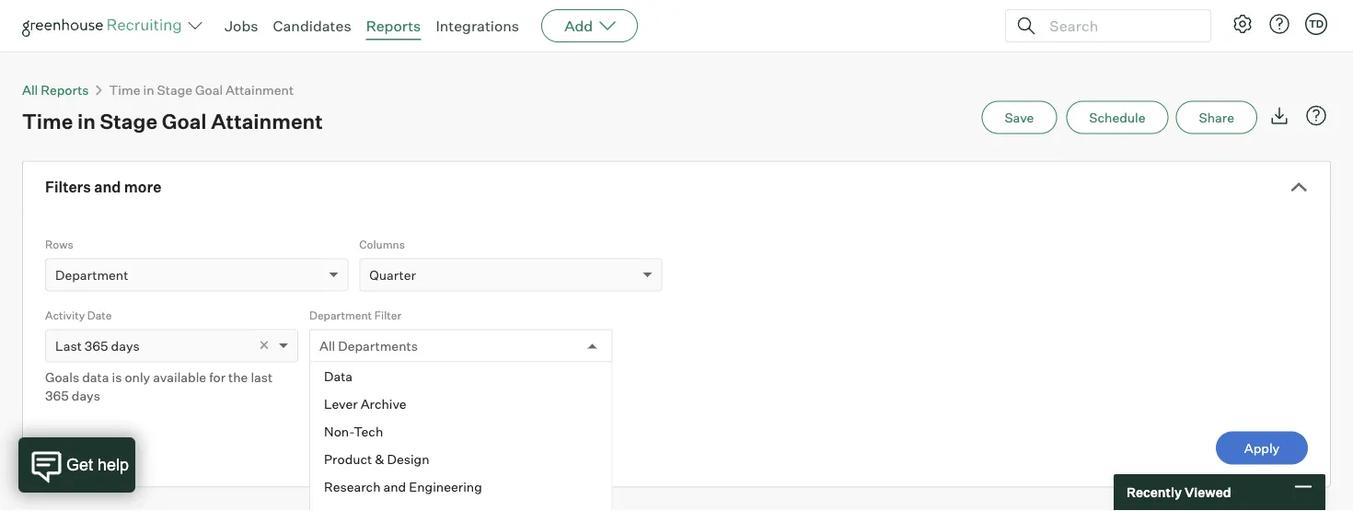 Task type: vqa. For each thing, say whether or not it's contained in the screenshot.
the bottom The "Take"
no



Task type: describe. For each thing, give the bounding box(es) containing it.
lever archive
[[324, 396, 407, 412]]

×
[[259, 334, 270, 355]]

all for all departments
[[320, 338, 335, 354]]

product & design
[[324, 451, 430, 468]]

viewed
[[1185, 484, 1232, 501]]

all departments
[[320, 338, 418, 354]]

engineering
[[409, 479, 482, 495]]

design
[[387, 451, 430, 468]]

faq image
[[1306, 105, 1328, 127]]

last 365 days option
[[55, 338, 140, 354]]

integrations link
[[436, 17, 520, 35]]

1 vertical spatial stage
[[100, 109, 158, 134]]

365 inside 'goals data is only available for the last 365 days'
[[45, 388, 69, 404]]

0 vertical spatial stage
[[157, 82, 193, 98]]

add
[[565, 17, 593, 35]]

list box containing data
[[310, 363, 612, 511]]

1 horizontal spatial time
[[109, 82, 140, 98]]

goals data is only available for the last 365 days
[[45, 369, 273, 404]]

goals
[[45, 369, 79, 386]]

filter
[[375, 309, 402, 322]]

quarter
[[370, 267, 416, 283]]

recently viewed
[[1127, 484, 1232, 501]]

lever archive option
[[310, 391, 612, 418]]

data option
[[310, 363, 612, 391]]

Search text field
[[1045, 12, 1194, 39]]

download image
[[1269, 105, 1291, 127]]

lever
[[324, 396, 358, 412]]

apply button
[[1217, 432, 1309, 465]]

schedule button
[[1067, 101, 1169, 135]]

all reports link
[[22, 82, 89, 98]]

add button
[[542, 9, 638, 42]]

last 365 days
[[55, 338, 140, 354]]

td
[[1310, 17, 1324, 30]]

activity date
[[45, 309, 112, 322]]

archive
[[361, 396, 407, 412]]

tech
[[354, 424, 383, 440]]

1 horizontal spatial in
[[143, 82, 154, 98]]

recently
[[1127, 484, 1183, 501]]

activity
[[45, 309, 85, 322]]

and for research
[[384, 479, 406, 495]]

product & design option
[[310, 446, 612, 474]]

research
[[324, 479, 381, 495]]

last
[[251, 369, 273, 386]]

date
[[87, 309, 112, 322]]

the
[[228, 369, 248, 386]]

save button
[[982, 101, 1058, 135]]

1 vertical spatial attainment
[[211, 109, 323, 134]]

days inside 'goals data is only available for the last 365 days'
[[72, 388, 100, 404]]

filters and more
[[45, 178, 162, 197]]

filters
[[45, 178, 91, 197]]

quarter option
[[370, 267, 416, 283]]

and for filters
[[94, 178, 121, 197]]

research and engineering
[[324, 479, 482, 495]]

jobs link
[[225, 17, 258, 35]]

0 horizontal spatial reports
[[41, 82, 89, 98]]

0 vertical spatial 365
[[85, 338, 108, 354]]

non-tech
[[324, 424, 383, 440]]

0 vertical spatial goal
[[195, 82, 223, 98]]

0 vertical spatial time in stage goal attainment
[[109, 82, 294, 98]]

&
[[375, 451, 384, 468]]



Task type: locate. For each thing, give the bounding box(es) containing it.
integrations
[[436, 17, 520, 35]]

share button
[[1177, 101, 1258, 135]]

time in stage goal attainment link
[[109, 82, 294, 98]]

and down design
[[384, 479, 406, 495]]

1 vertical spatial 365
[[45, 388, 69, 404]]

candidates link
[[273, 17, 351, 35]]

data
[[324, 369, 353, 385]]

department
[[55, 267, 128, 283], [309, 309, 372, 322]]

and inside option
[[384, 479, 406, 495]]

jobs
[[225, 17, 258, 35]]

0 vertical spatial and
[[94, 178, 121, 197]]

0 vertical spatial all
[[22, 82, 38, 98]]

columns
[[359, 238, 405, 252]]

rows
[[45, 238, 73, 252]]

department for department
[[55, 267, 128, 283]]

time in stage goal attainment down "jobs" link
[[109, 82, 294, 98]]

department option
[[55, 267, 128, 283]]

goal
[[195, 82, 223, 98], [162, 109, 207, 134]]

product
[[324, 451, 372, 468]]

time in stage goal attainment down time in stage goal attainment link
[[22, 109, 323, 134]]

departments
[[338, 338, 418, 354]]

0 horizontal spatial in
[[77, 109, 96, 134]]

share
[[1200, 110, 1235, 126]]

attainment down "jobs" link
[[226, 82, 294, 98]]

in down the all reports link
[[77, 109, 96, 134]]

greenhouse recruiting image
[[22, 15, 188, 37]]

all reports
[[22, 82, 89, 98]]

0 horizontal spatial time
[[22, 109, 73, 134]]

1 vertical spatial time in stage goal attainment
[[22, 109, 323, 134]]

1 vertical spatial time
[[22, 109, 73, 134]]

1 vertical spatial in
[[77, 109, 96, 134]]

save
[[1005, 110, 1035, 126]]

non-
[[324, 424, 354, 440]]

td button
[[1302, 9, 1332, 39]]

365
[[85, 338, 108, 354], [45, 388, 69, 404]]

1 vertical spatial all
[[320, 338, 335, 354]]

schedule
[[1090, 110, 1146, 126]]

reports
[[366, 17, 421, 35], [41, 82, 89, 98]]

configure image
[[1232, 13, 1254, 35]]

time in stage goal attainment
[[109, 82, 294, 98], [22, 109, 323, 134]]

time down the all reports link
[[22, 109, 73, 134]]

1 vertical spatial goal
[[162, 109, 207, 134]]

time
[[109, 82, 140, 98], [22, 109, 73, 134]]

only
[[125, 369, 150, 386]]

attainment down time in stage goal attainment link
[[211, 109, 323, 134]]

td button
[[1306, 13, 1328, 35]]

attainment
[[226, 82, 294, 98], [211, 109, 323, 134]]

1 horizontal spatial all
[[320, 338, 335, 354]]

list box
[[310, 363, 612, 511]]

1 horizontal spatial 365
[[85, 338, 108, 354]]

time down greenhouse recruiting image
[[109, 82, 140, 98]]

apply
[[1245, 440, 1280, 456]]

365 right last
[[85, 338, 108, 354]]

all for all reports
[[22, 82, 38, 98]]

0 horizontal spatial days
[[72, 388, 100, 404]]

None field
[[320, 331, 324, 362]]

candidates
[[273, 17, 351, 35]]

department filter
[[309, 309, 402, 322]]

0 vertical spatial department
[[55, 267, 128, 283]]

and left more
[[94, 178, 121, 197]]

0 horizontal spatial department
[[55, 267, 128, 283]]

0 vertical spatial in
[[143, 82, 154, 98]]

is
[[112, 369, 122, 386]]

days down "data"
[[72, 388, 100, 404]]

non-tech option
[[310, 418, 612, 446]]

1 vertical spatial and
[[384, 479, 406, 495]]

0 vertical spatial days
[[111, 338, 140, 354]]

and
[[94, 178, 121, 197], [384, 479, 406, 495]]

1 horizontal spatial days
[[111, 338, 140, 354]]

0 horizontal spatial all
[[22, 82, 38, 98]]

all
[[22, 82, 38, 98], [320, 338, 335, 354]]

365 down goals
[[45, 388, 69, 404]]

1 vertical spatial department
[[309, 309, 372, 322]]

research and engineering option
[[310, 474, 612, 501]]

for
[[209, 369, 226, 386]]

test option
[[310, 501, 612, 511]]

days
[[111, 338, 140, 354], [72, 388, 100, 404]]

in down greenhouse recruiting image
[[143, 82, 154, 98]]

1 vertical spatial days
[[72, 388, 100, 404]]

1 horizontal spatial reports
[[366, 17, 421, 35]]

0 vertical spatial time
[[109, 82, 140, 98]]

department up date
[[55, 267, 128, 283]]

1 horizontal spatial and
[[384, 479, 406, 495]]

department up all departments
[[309, 309, 372, 322]]

1 vertical spatial reports
[[41, 82, 89, 98]]

data
[[82, 369, 109, 386]]

last
[[55, 338, 82, 354]]

available
[[153, 369, 206, 386]]

in
[[143, 82, 154, 98], [77, 109, 96, 134]]

reports link
[[366, 17, 421, 35]]

0 horizontal spatial and
[[94, 178, 121, 197]]

save and schedule this report to revisit it! element
[[982, 101, 1067, 135]]

days up is
[[111, 338, 140, 354]]

0 vertical spatial attainment
[[226, 82, 294, 98]]

reports right 'candidates' link
[[366, 17, 421, 35]]

reports down greenhouse recruiting image
[[41, 82, 89, 98]]

stage
[[157, 82, 193, 98], [100, 109, 158, 134]]

department for department filter
[[309, 309, 372, 322]]

1 horizontal spatial department
[[309, 309, 372, 322]]

0 horizontal spatial 365
[[45, 388, 69, 404]]

more
[[124, 178, 162, 197]]

0 vertical spatial reports
[[366, 17, 421, 35]]



